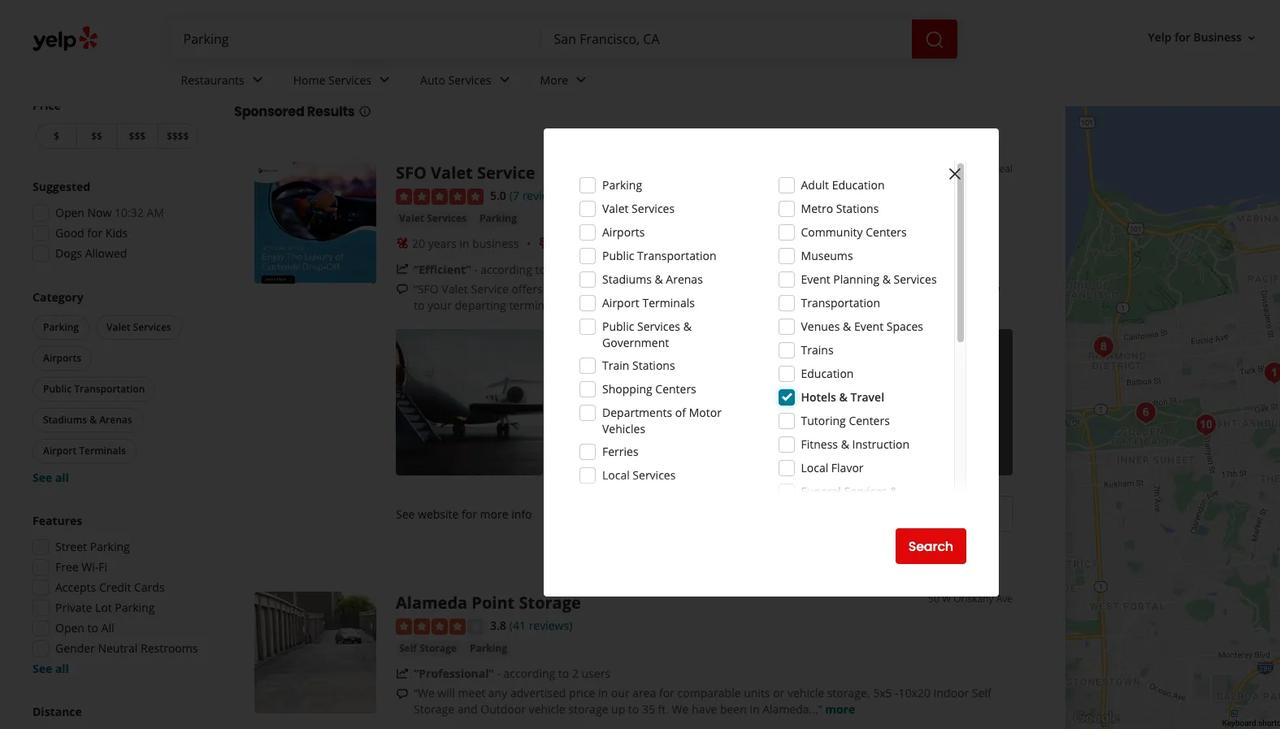 Task type: vqa. For each thing, say whether or not it's contained in the screenshot.
38 Slideshow ELEMENT
no



Task type: describe. For each thing, give the bounding box(es) containing it.
valet services link
[[396, 210, 470, 227]]

24 chevron down v2 image for home services
[[375, 70, 394, 90]]

ave
[[997, 592, 1013, 606]]

accepts
[[55, 580, 96, 595]]

yelp for business
[[1149, 30, 1243, 45]]

to inside "sfo valet service offers curbside valet parking at sfo international airport. check-in online, then head directly to your departing terminal. an sfo valet service representative will…"
[[414, 297, 425, 313]]

vehicles
[[603, 421, 646, 437]]

flavor
[[832, 460, 864, 476]]

sfo valet service link
[[396, 162, 536, 184]]

features
[[33, 513, 82, 529]]

valet services for the bottommost valet services button
[[107, 320, 171, 334]]

home
[[293, 72, 326, 88]]

"we will meet any advertised price in our area for comparable units or vehicle storage. 5x5 -10x20 indoor self storage and outdoor vehicle storage up to 35 ft. we have been in alameda…"
[[414, 686, 992, 717]]

& down "tutoring centers"
[[841, 437, 850, 452]]

$$$
[[129, 129, 146, 143]]

1 vertical spatial transportation
[[801, 295, 881, 311]]

or
[[774, 686, 785, 701]]

16 chevron down v2 image
[[1246, 31, 1259, 44]]

see all for features
[[33, 661, 69, 677]]

parking button for alameda point storage
[[467, 641, 511, 657]]

0 vertical spatial transportation
[[638, 248, 717, 263]]

more for storage
[[826, 702, 856, 717]]

self inside button
[[399, 642, 417, 656]]

0 vertical spatial vehicle
[[788, 686, 825, 701]]

to left 2
[[559, 666, 569, 682]]

centers for community centers
[[866, 224, 907, 240]]

$$ button
[[76, 124, 117, 149]]

international
[[703, 281, 772, 297]]

airport terminals inside airport terminals button
[[43, 444, 126, 458]]

to inside "group"
[[87, 621, 98, 636]]

2
[[572, 666, 579, 682]]

fitness
[[801, 437, 838, 452]]

search button
[[896, 529, 967, 564]]

$ button
[[36, 124, 76, 149]]

parking down 3.8
[[470, 642, 507, 656]]

more link
[[527, 59, 604, 106]]

stadiums inside search dialog
[[603, 272, 652, 287]]

best
[[297, 58, 340, 85]]

1 vertical spatial parking button
[[33, 316, 89, 340]]

"sfo
[[414, 281, 439, 297]]

1 horizontal spatial sfo
[[577, 297, 598, 313]]

3.8
[[490, 618, 507, 634]]

departing
[[455, 297, 506, 313]]

(7 reviews) link
[[510, 186, 566, 204]]

top 10 best parking near san francisco, california
[[234, 58, 716, 85]]

alamo square parking image
[[1259, 357, 1281, 390]]

portfolio
[[928, 394, 974, 410]]

terminals inside search dialog
[[643, 295, 695, 311]]

see up distance
[[33, 661, 52, 677]]

according for "professional"
[[504, 666, 556, 682]]

distance option group
[[28, 704, 202, 729]]

street parking
[[55, 539, 130, 555]]

& inside funeral services & cemeteries
[[891, 484, 899, 499]]

parking down 'cards'
[[115, 600, 155, 616]]

5 star rating image
[[396, 188, 484, 205]]

shopping
[[603, 381, 653, 397]]

shopping centers
[[603, 381, 697, 397]]

public transportation inside button
[[43, 382, 145, 396]]

all for category
[[55, 470, 69, 486]]

(41 reviews) link
[[510, 617, 573, 635]]

free
[[55, 560, 79, 575]]

music concourse parking image
[[1130, 397, 1163, 429]]

"professional" - according to 2 users
[[414, 666, 611, 682]]

kezar parking lot image
[[1190, 409, 1223, 442]]

meet
[[458, 686, 486, 701]]

ferries
[[603, 444, 639, 459]]

arenas inside button
[[99, 413, 132, 427]]

"sfo valet service offers curbside valet parking at sfo international airport. check-in online, then head directly to your departing terminal. an sfo valet service representative will…"
[[414, 281, 1001, 313]]

funeral
[[801, 484, 842, 499]]

24 chevron down v2 image for more
[[572, 70, 591, 90]]

free wi-fi
[[55, 560, 107, 575]]

3.8 star rating image
[[396, 619, 484, 635]]

& right owned
[[632, 236, 641, 251]]

2 vertical spatial service
[[631, 297, 668, 313]]

users
[[582, 666, 611, 682]]

storage inside button
[[420, 642, 457, 656]]

directly
[[962, 281, 1001, 297]]

motor
[[689, 405, 722, 420]]

auto services
[[420, 72, 492, 88]]

accepts credit cards
[[55, 580, 165, 595]]

0 vertical spatial education
[[832, 177, 885, 193]]

for right website
[[462, 507, 477, 522]]

adult
[[801, 177, 830, 193]]

travel
[[851, 390, 885, 405]]

government
[[603, 335, 670, 351]]

according for "efficient"
[[481, 262, 533, 277]]

camino
[[956, 162, 991, 176]]

storage
[[569, 702, 609, 717]]

"professional"
[[414, 666, 494, 682]]

see website for more info
[[396, 507, 532, 522]]

stations for train stations
[[633, 358, 676, 373]]

then
[[905, 281, 929, 297]]

results
[[307, 102, 355, 121]]

see all for category
[[33, 470, 69, 486]]

area
[[633, 686, 657, 701]]

24 chevron down v2 image for restaurants
[[248, 70, 267, 90]]

see all button for category
[[33, 470, 69, 486]]

service for sfo valet service
[[477, 162, 536, 184]]

valet down valet
[[601, 297, 628, 313]]

head
[[932, 281, 959, 297]]

see up features
[[33, 470, 52, 486]]

venues & event spaces
[[801, 319, 924, 334]]

group containing features
[[28, 513, 202, 677]]

0 horizontal spatial sfo
[[396, 162, 427, 184]]

category
[[33, 290, 83, 305]]

$$$$ button
[[157, 124, 198, 149]]

geary mall garage image
[[1088, 331, 1120, 364]]

1860
[[921, 162, 943, 176]]

valet up your
[[442, 281, 468, 297]]

& right planning
[[883, 272, 891, 287]]

(41 reviews)
[[510, 618, 573, 634]]

self inside "we will meet any advertised price in our area for comparable units or vehicle storage. 5x5 -10x20 indoor self storage and outdoor vehicle storage up to 35 ft. we have been in alameda…"
[[973, 686, 992, 701]]

parking link for valet
[[477, 210, 520, 227]]

neutral
[[98, 641, 138, 656]]

local for local flavor
[[801, 460, 829, 476]]

0 vertical spatial storage
[[519, 592, 581, 614]]

stadiums & arenas inside search dialog
[[603, 272, 703, 287]]

train
[[603, 358, 630, 373]]

map region
[[893, 0, 1281, 729]]

near
[[423, 58, 470, 85]]

more for service
[[785, 297, 815, 313]]

offers
[[512, 281, 543, 297]]

open to all
[[55, 621, 114, 636]]

(7 reviews)
[[510, 188, 566, 203]]

at
[[666, 281, 676, 297]]

group containing category
[[29, 290, 202, 486]]

adult education
[[801, 177, 885, 193]]

credit
[[99, 580, 131, 595]]

centers for shopping centers
[[656, 381, 697, 397]]

restrooms
[[141, 641, 198, 656]]

lombard street garage image
[[1278, 217, 1281, 250]]

1 vertical spatial vehicle
[[529, 702, 566, 717]]

valet services inside search dialog
[[603, 201, 675, 216]]

- for "professional"
[[497, 666, 501, 682]]

alameda point storage link
[[396, 592, 581, 614]]

spaces
[[887, 319, 924, 334]]

self storage
[[399, 642, 457, 656]]

1 vertical spatial valet services button
[[96, 316, 182, 340]]

airports inside button
[[43, 351, 81, 365]]

airport terminals inside search dialog
[[603, 295, 695, 311]]

10:32
[[115, 205, 144, 220]]

good
[[55, 225, 84, 241]]

stadiums & arenas inside button
[[43, 413, 132, 427]]

lot
[[95, 600, 112, 616]]

yelp for business button
[[1142, 23, 1265, 52]]

10
[[274, 58, 294, 85]]

for inside button
[[1175, 30, 1191, 45]]

stations for metro stations
[[837, 201, 879, 216]]

will
[[438, 686, 455, 701]]

services inside public services & government
[[638, 319, 681, 334]]

16 trending v2 image for "professional"
[[396, 668, 409, 681]]

kids
[[106, 225, 128, 241]]

valet
[[595, 281, 620, 297]]

5.0
[[490, 188, 507, 203]]

see all button for features
[[33, 661, 69, 677]]

in left our
[[599, 686, 608, 701]]

services inside funeral services & cemeteries
[[845, 484, 888, 499]]

keyboard shortc
[[1223, 719, 1281, 728]]

owned
[[593, 236, 629, 251]]

tutoring centers
[[801, 413, 890, 429]]

departments
[[603, 405, 673, 420]]



Task type: locate. For each thing, give the bounding box(es) containing it.
0 vertical spatial public
[[603, 248, 635, 263]]

airports
[[603, 224, 645, 240], [43, 351, 81, 365]]

1 horizontal spatial stations
[[837, 201, 879, 216]]

valet services button down 5 star rating "image"
[[396, 210, 470, 227]]

2 all from the top
[[55, 661, 69, 677]]

event
[[801, 272, 831, 287], [855, 319, 884, 334]]

family-owned & operated
[[555, 236, 692, 251]]

1 vertical spatial terminals
[[79, 444, 126, 458]]

terminals down the stadiums & arenas button
[[79, 444, 126, 458]]

1 horizontal spatial stadiums
[[603, 272, 652, 287]]

more down storage.
[[826, 702, 856, 717]]

street
[[55, 539, 87, 555]]

1 vertical spatial more link
[[826, 702, 856, 717]]

1 horizontal spatial more
[[785, 297, 815, 313]]

- down 20 years in business
[[474, 262, 478, 277]]

self right indoor
[[973, 686, 992, 701]]

see all button
[[33, 470, 69, 486], [33, 661, 69, 677]]

services inside "group"
[[133, 320, 171, 334]]

centers down travel
[[849, 413, 890, 429]]

parking button down 5.0
[[477, 210, 520, 227]]

parking up 16 info v2 icon
[[344, 58, 419, 85]]

2 vertical spatial -
[[895, 686, 899, 701]]

0 vertical spatial stadiums & arenas
[[603, 272, 703, 287]]

0 horizontal spatial stadiums
[[43, 413, 87, 427]]

0 vertical spatial service
[[477, 162, 536, 184]]

close image
[[946, 164, 965, 184]]

0 vertical spatial 16 trending v2 image
[[396, 263, 409, 276]]

2 vertical spatial storage
[[414, 702, 455, 717]]

stadiums down family-owned & operated
[[603, 272, 652, 287]]

stations up community centers
[[837, 201, 879, 216]]

0 vertical spatial parking button
[[477, 210, 520, 227]]

see all down gender
[[33, 661, 69, 677]]

arenas down public transportation button at the bottom of the page
[[99, 413, 132, 427]]

according up advertised
[[504, 666, 556, 682]]

all down gender
[[55, 661, 69, 677]]

for up ft.
[[660, 686, 675, 701]]

24 chevron down v2 image
[[248, 70, 267, 90], [375, 70, 394, 90], [572, 70, 591, 90]]

transportation up the stadiums & arenas button
[[74, 382, 145, 396]]

2 vertical spatial group
[[28, 513, 202, 677]]

see portfolio
[[906, 394, 974, 410]]

of
[[676, 405, 686, 420]]

storage.
[[828, 686, 871, 701]]

valet up "20"
[[399, 211, 425, 225]]

1 vertical spatial airport
[[43, 444, 77, 458]]

terminal.
[[509, 297, 557, 313]]

parking link down 5.0
[[477, 210, 520, 227]]

0 vertical spatial see all button
[[33, 470, 69, 486]]

0 vertical spatial airports
[[603, 224, 645, 240]]

according down business
[[481, 262, 533, 277]]

1 all from the top
[[55, 470, 69, 486]]

16 trending v2 image for "efficient"
[[396, 263, 409, 276]]

1 vertical spatial self
[[973, 686, 992, 701]]

all
[[101, 621, 114, 636]]

35
[[642, 702, 655, 717]]

16 trending v2 image up 16 speech v2 icon
[[396, 668, 409, 681]]

according
[[481, 262, 533, 277], [504, 666, 556, 682]]

user
[[559, 262, 582, 277]]

airport up public services & government
[[603, 295, 640, 311]]

stadiums
[[603, 272, 652, 287], [43, 413, 87, 427]]

train stations
[[603, 358, 676, 373]]

valet services up family-owned & operated
[[603, 201, 675, 216]]

gender neutral restrooms
[[55, 641, 198, 656]]

valet
[[431, 162, 473, 184], [603, 201, 629, 216], [399, 211, 425, 225], [442, 281, 468, 297], [601, 297, 628, 313], [107, 320, 130, 334]]

0 vertical spatial terminals
[[643, 295, 695, 311]]

education up metro stations
[[832, 177, 885, 193]]

service up departing
[[471, 281, 509, 297]]

for inside "we will meet any advertised price in our area for comparable units or vehicle storage. 5x5 -10x20 indoor self storage and outdoor vehicle storage up to 35 ft. we have been in alameda…"
[[660, 686, 675, 701]]

stations
[[837, 201, 879, 216], [633, 358, 676, 373]]

for inside "group"
[[87, 225, 103, 241]]

2 16 trending v2 image from the top
[[396, 668, 409, 681]]

sfo right at
[[679, 281, 700, 297]]

fitness & instruction
[[801, 437, 910, 452]]

airports up public transportation button at the bottom of the page
[[43, 351, 81, 365]]

more left info
[[480, 507, 509, 522]]

see portfolio link
[[866, 329, 1013, 476]]

1 vertical spatial sfo
[[679, 281, 700, 297]]

1 16 trending v2 image from the top
[[396, 263, 409, 276]]

24 chevron down v2 image right more
[[572, 70, 591, 90]]

1 24 chevron down v2 image from the left
[[248, 70, 267, 90]]

1 vertical spatial storage
[[420, 642, 457, 656]]

20
[[412, 236, 425, 251]]

self storage link
[[396, 641, 460, 657]]

venues
[[801, 319, 840, 334]]

vehicle down advertised
[[529, 702, 566, 717]]

more
[[540, 72, 569, 88]]

and
[[458, 702, 478, 717]]

public inside public services & government
[[603, 319, 635, 334]]

0 vertical spatial stations
[[837, 201, 879, 216]]

0 vertical spatial event
[[801, 272, 831, 287]]

outdoor
[[481, 702, 526, 717]]

online,
[[866, 281, 902, 297]]

we
[[672, 702, 689, 717]]

1 horizontal spatial more link
[[826, 702, 856, 717]]

hotels & travel
[[801, 390, 885, 405]]

google image
[[1070, 708, 1124, 729]]

transportation down planning
[[801, 295, 881, 311]]

sfo right 'an' on the top of page
[[577, 297, 598, 313]]

1 vertical spatial stadiums & arenas
[[43, 413, 132, 427]]

parking up family-owned & operated
[[603, 177, 643, 193]]

2 vertical spatial public
[[43, 382, 72, 396]]

16 trending v2 image
[[396, 263, 409, 276], [396, 668, 409, 681]]

search dialog
[[0, 0, 1281, 729]]

16 speech v2 image
[[396, 688, 409, 701]]

valet services inside "group"
[[107, 320, 171, 334]]

restaurants link
[[168, 59, 280, 106]]

event planning & services
[[801, 272, 937, 287]]

1 vertical spatial public transportation
[[43, 382, 145, 396]]

1 open from the top
[[55, 205, 85, 220]]

local down ferries
[[603, 468, 630, 483]]

parking inside search dialog
[[603, 177, 643, 193]]

sponsored
[[234, 102, 305, 121]]

1 horizontal spatial airport
[[603, 295, 640, 311]]

&
[[632, 236, 641, 251], [655, 272, 663, 287], [883, 272, 891, 287], [684, 319, 692, 334], [843, 319, 852, 334], [840, 390, 848, 405], [90, 413, 97, 427], [841, 437, 850, 452], [891, 484, 899, 499]]

0 vertical spatial stadiums
[[603, 272, 652, 287]]

24 chevron down v2 image inside restaurants link
[[248, 70, 267, 90]]

public transportation button
[[33, 377, 156, 402]]

service up 5.0 link
[[477, 162, 536, 184]]

0 horizontal spatial -
[[474, 262, 478, 277]]

parking button for sfo valet service
[[477, 210, 520, 227]]

for
[[1175, 30, 1191, 45], [87, 225, 103, 241], [462, 507, 477, 522], [660, 686, 675, 701]]

24 chevron down v2 image
[[495, 70, 514, 90]]

open for open now 10:32 am
[[55, 205, 85, 220]]

centers
[[866, 224, 907, 240], [656, 381, 697, 397], [849, 413, 890, 429]]

arenas inside search dialog
[[666, 272, 703, 287]]

1 horizontal spatial airports
[[603, 224, 645, 240]]

2 horizontal spatial more
[[826, 702, 856, 717]]

0 horizontal spatial valet services
[[107, 320, 171, 334]]

hotels
[[801, 390, 837, 405]]

1 horizontal spatial stadiums & arenas
[[603, 272, 703, 287]]

0 vertical spatial sfo
[[396, 162, 427, 184]]

1 horizontal spatial airport terminals
[[603, 295, 695, 311]]

home services link
[[280, 59, 407, 106]]

airport inside airport terminals button
[[43, 444, 77, 458]]

2 vertical spatial transportation
[[74, 382, 145, 396]]

will…"
[[751, 297, 782, 313]]

more link down storage.
[[826, 702, 856, 717]]

1
[[549, 262, 556, 277]]

dogs
[[55, 246, 82, 261]]

0 horizontal spatial public transportation
[[43, 382, 145, 396]]

3 24 chevron down v2 image from the left
[[572, 70, 591, 90]]

see all down airport terminals button
[[33, 470, 69, 486]]

public up government
[[603, 319, 635, 334]]

trains
[[801, 342, 834, 358]]

all for features
[[55, 661, 69, 677]]

0 horizontal spatial more
[[480, 507, 509, 522]]

restaurants
[[181, 72, 245, 88]]

any
[[489, 686, 508, 701]]

$$$$
[[167, 129, 189, 143]]

0 vertical spatial airport
[[603, 295, 640, 311]]

1 vertical spatial 16 trending v2 image
[[396, 668, 409, 681]]

"we
[[414, 686, 435, 701]]

see all button down airport terminals button
[[33, 470, 69, 486]]

1 horizontal spatial local
[[801, 460, 829, 476]]

valet services for rightmost valet services button
[[399, 211, 467, 225]]

parking down category
[[43, 320, 79, 334]]

0 horizontal spatial transportation
[[74, 382, 145, 396]]

1 horizontal spatial public transportation
[[603, 248, 717, 263]]

centers for tutoring centers
[[849, 413, 890, 429]]

metro stations
[[801, 201, 879, 216]]

2 see all from the top
[[33, 661, 69, 677]]

2 vertical spatial parking button
[[467, 641, 511, 657]]

reviews) for alameda point storage
[[529, 618, 573, 634]]

vehicle up alameda…"
[[788, 686, 825, 701]]

& down public transportation button at the bottom of the page
[[90, 413, 97, 427]]

1 horizontal spatial event
[[855, 319, 884, 334]]

terminals up public services & government
[[643, 295, 695, 311]]

- for "efficient"
[[474, 262, 478, 277]]

real
[[994, 162, 1013, 176]]

good for kids
[[55, 225, 128, 241]]

1 vertical spatial parking link
[[467, 641, 511, 657]]

stadiums inside button
[[43, 413, 87, 427]]

& right venues
[[843, 319, 852, 334]]

valet services down 5 star rating "image"
[[399, 211, 467, 225]]

0 vertical spatial centers
[[866, 224, 907, 240]]

years
[[428, 236, 457, 251]]

more link down airport. on the top of page
[[785, 297, 815, 313]]

0 horizontal spatial valet services button
[[96, 316, 182, 340]]

operated
[[644, 236, 692, 251]]

1 horizontal spatial -
[[497, 666, 501, 682]]

& up "tutoring centers"
[[840, 390, 848, 405]]

0 vertical spatial parking link
[[477, 210, 520, 227]]

sfo up 5 star rating "image"
[[396, 162, 427, 184]]

fi
[[99, 560, 107, 575]]

1 vertical spatial all
[[55, 661, 69, 677]]

1 vertical spatial event
[[855, 319, 884, 334]]

valet up owned
[[603, 201, 629, 216]]

1 horizontal spatial 24 chevron down v2 image
[[375, 70, 394, 90]]

1 vertical spatial -
[[497, 666, 501, 682]]

airport.
[[775, 281, 815, 297]]

private lot parking
[[55, 600, 155, 616]]

- inside "we will meet any advertised price in our area for comparable units or vehicle storage. 5x5 -10x20 indoor self storage and outdoor vehicle storage up to 35 ft. we have been in alameda…"
[[895, 686, 899, 701]]

parking down 5.0
[[480, 211, 517, 225]]

16 years in business v2 image
[[396, 237, 409, 250]]

airport inside search dialog
[[603, 295, 640, 311]]

cemeteries
[[801, 500, 862, 516]]

to left 35 at the bottom of the page
[[629, 702, 639, 717]]

terminals inside button
[[79, 444, 126, 458]]

website
[[418, 507, 459, 522]]

parking link down 3.8
[[467, 641, 511, 657]]

valet inside search dialog
[[603, 201, 629, 216]]

airport
[[603, 295, 640, 311], [43, 444, 77, 458]]

open down private
[[55, 621, 85, 636]]

valet up public transportation button at the bottom of the page
[[107, 320, 130, 334]]

0 vertical spatial all
[[55, 470, 69, 486]]

parking button down category
[[33, 316, 89, 340]]

group
[[28, 179, 202, 267], [29, 290, 202, 486], [28, 513, 202, 677]]

public transportation inside search dialog
[[603, 248, 717, 263]]

point
[[472, 592, 515, 614]]

0 horizontal spatial event
[[801, 272, 831, 287]]

1 vertical spatial see all
[[33, 661, 69, 677]]

0 horizontal spatial local
[[603, 468, 630, 483]]

arenas up representative
[[666, 272, 703, 287]]

open up good
[[55, 205, 85, 220]]

your
[[428, 297, 452, 313]]

1 vertical spatial service
[[471, 281, 509, 297]]

0 vertical spatial valet services button
[[396, 210, 470, 227]]

reviews) right (41
[[529, 618, 573, 634]]

0 horizontal spatial terminals
[[79, 444, 126, 458]]

0 vertical spatial more link
[[785, 297, 815, 313]]

1 vertical spatial education
[[801, 366, 854, 381]]

business categories element
[[168, 59, 1281, 106]]

2 see all button from the top
[[33, 661, 69, 677]]

storage down 3.8 star rating image
[[420, 642, 457, 656]]

valet up 5 star rating "image"
[[431, 162, 473, 184]]

see all button down gender
[[33, 661, 69, 677]]

16 trending v2 image up 16 speech v2 image
[[396, 263, 409, 276]]

to inside "we will meet any advertised price in our area for comparable units or vehicle storage. 5x5 -10x20 indoor self storage and outdoor vehicle storage up to 35 ft. we have been in alameda…"
[[629, 702, 639, 717]]

0 horizontal spatial vehicle
[[529, 702, 566, 717]]

sfo valet service
[[396, 162, 536, 184]]

in inside "sfo valet service offers curbside valet parking at sfo international airport. check-in online, then head directly to your departing terminal. an sfo valet service representative will…"
[[853, 281, 863, 297]]

storage down "we
[[414, 702, 455, 717]]

valet services up public transportation button at the bottom of the page
[[107, 320, 171, 334]]

24 chevron down v2 image inside more link
[[572, 70, 591, 90]]

instruction
[[853, 437, 910, 452]]

0 vertical spatial more
[[785, 297, 815, 313]]

1 vertical spatial airport terminals
[[43, 444, 126, 458]]

reviews) right (7
[[523, 188, 566, 203]]

public
[[603, 248, 635, 263], [603, 319, 635, 334], [43, 382, 72, 396]]

24 chevron down v2 image left auto
[[375, 70, 394, 90]]

service for "sfo valet service offers curbside valet parking at sfo international airport. check-in online, then head directly to your departing terminal. an sfo valet service representative will…"
[[471, 281, 509, 297]]

1 horizontal spatial vehicle
[[788, 686, 825, 701]]

airport down the stadiums & arenas button
[[43, 444, 77, 458]]

1 vertical spatial more
[[480, 507, 509, 522]]

more link for sfo valet service
[[785, 297, 815, 313]]

centers up of
[[656, 381, 697, 397]]

0 horizontal spatial more link
[[785, 297, 815, 313]]

transportation inside public transportation button
[[74, 382, 145, 396]]

in left online,
[[853, 281, 863, 297]]

1 see all from the top
[[33, 470, 69, 486]]

reviews) for sfo valet service
[[523, 188, 566, 203]]

0 vertical spatial arenas
[[666, 272, 703, 287]]

& inside button
[[90, 413, 97, 427]]

search image
[[925, 30, 945, 49]]

stadiums & arenas down operated
[[603, 272, 703, 287]]

parking up "fi" on the left bottom
[[90, 539, 130, 555]]

1 horizontal spatial valet services button
[[396, 210, 470, 227]]

self storage button
[[396, 641, 460, 657]]

transportation up at
[[638, 248, 717, 263]]

departments of motor vehicles
[[603, 405, 722, 437]]

0 horizontal spatial 24 chevron down v2 image
[[248, 70, 267, 90]]

parking button down 3.8
[[467, 641, 511, 657]]

public up valet
[[603, 248, 635, 263]]

event down museums
[[801, 272, 831, 287]]

2 24 chevron down v2 image from the left
[[375, 70, 394, 90]]

public transportation up the stadiums & arenas button
[[43, 382, 145, 396]]

allowed
[[85, 246, 127, 261]]

more link for alameda point storage
[[826, 702, 856, 717]]

now
[[87, 205, 112, 220]]

vehicle
[[788, 686, 825, 701], [529, 702, 566, 717]]

1 horizontal spatial self
[[973, 686, 992, 701]]

parking link
[[477, 210, 520, 227], [467, 641, 511, 657]]

open for open to all
[[55, 621, 85, 636]]

transportation
[[638, 248, 717, 263], [801, 295, 881, 311], [74, 382, 145, 396]]

1 vertical spatial stations
[[633, 358, 676, 373]]

airports inside search dialog
[[603, 224, 645, 240]]

& left at
[[655, 272, 663, 287]]

24 chevron down v2 image left 10 in the top left of the page
[[248, 70, 267, 90]]

0 vertical spatial open
[[55, 205, 85, 220]]

w
[[942, 592, 952, 606]]

1 vertical spatial centers
[[656, 381, 697, 397]]

alameda point storage image
[[255, 592, 377, 714]]

airport terminals button
[[33, 439, 136, 464]]

home services
[[293, 72, 372, 88]]

in right the years
[[460, 236, 470, 251]]

16 speech v2 image
[[396, 283, 409, 296]]

- up any
[[497, 666, 501, 682]]

2 horizontal spatial sfo
[[679, 281, 700, 297]]

parking link for point
[[467, 641, 511, 657]]

2 horizontal spatial 24 chevron down v2 image
[[572, 70, 591, 90]]

1 see all button from the top
[[33, 470, 69, 486]]

public inside button
[[43, 382, 72, 396]]

have
[[692, 702, 718, 717]]

& inside public services & government
[[684, 319, 692, 334]]

0 horizontal spatial airport
[[43, 444, 77, 458]]

valet services
[[603, 201, 675, 216], [399, 211, 467, 225], [107, 320, 171, 334]]

group containing suggested
[[28, 179, 202, 267]]

to left all
[[87, 621, 98, 636]]

storage inside "we will meet any advertised price in our area for comparable units or vehicle storage. 5x5 -10x20 indoor self storage and outdoor vehicle storage up to 35 ft. we have been in alameda…"
[[414, 702, 455, 717]]

local for local services
[[603, 468, 630, 483]]

see left portfolio
[[906, 394, 925, 410]]

1 vertical spatial according
[[504, 666, 556, 682]]

0 horizontal spatial stations
[[633, 358, 676, 373]]

1 horizontal spatial valet services
[[399, 211, 467, 225]]

1 vertical spatial group
[[29, 290, 202, 486]]

to left 1 in the top left of the page
[[536, 262, 546, 277]]

public down airports button
[[43, 382, 72, 396]]

16 family owned v2 image
[[539, 237, 552, 250]]

francisco,
[[515, 58, 616, 85]]

sfo valet service image
[[255, 162, 377, 284]]

1 horizontal spatial transportation
[[638, 248, 717, 263]]

None search field
[[170, 20, 961, 59]]

top
[[234, 58, 270, 85]]

1 vertical spatial arenas
[[99, 413, 132, 427]]

in down units
[[750, 702, 760, 717]]

1 vertical spatial stadiums
[[43, 413, 87, 427]]

2 horizontal spatial -
[[895, 686, 899, 701]]

self down 3.8 star rating image
[[399, 642, 417, 656]]

24 chevron down v2 image inside the home services link
[[375, 70, 394, 90]]

sort:
[[884, 66, 909, 81]]

stadiums & arenas down public transportation button at the bottom of the page
[[43, 413, 132, 427]]

2 open from the top
[[55, 621, 85, 636]]

service down parking
[[631, 297, 668, 313]]

0 horizontal spatial self
[[399, 642, 417, 656]]

16 info v2 image
[[358, 105, 371, 118]]

0 horizontal spatial stadiums & arenas
[[43, 413, 132, 427]]

1 vertical spatial open
[[55, 621, 85, 636]]

see left website
[[396, 507, 415, 522]]

(7
[[510, 188, 520, 203]]

0 vertical spatial according
[[481, 262, 533, 277]]

stadiums up airport terminals button
[[43, 413, 87, 427]]

0 vertical spatial group
[[28, 179, 202, 267]]

our
[[611, 686, 630, 701]]

to down "sfo on the left top
[[414, 297, 425, 313]]

family-
[[555, 236, 593, 251]]

valet services button up public transportation button at the bottom of the page
[[96, 316, 182, 340]]

price group
[[33, 98, 202, 152]]

1 vertical spatial public
[[603, 319, 635, 334]]

public transportation up at
[[603, 248, 717, 263]]



